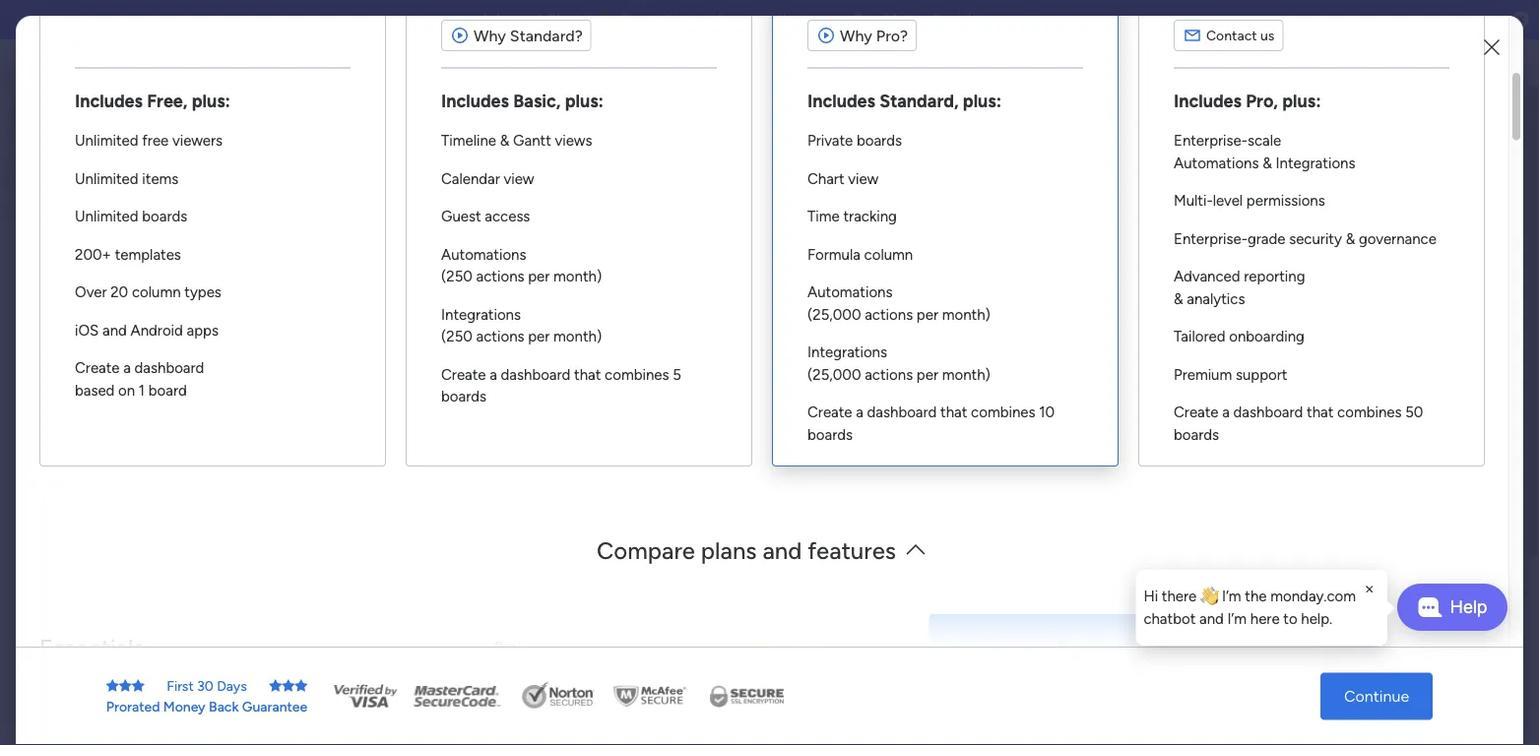 Task type: vqa. For each thing, say whether or not it's contained in the screenshot.
rightmost the combines
yes



Task type: locate. For each thing, give the bounding box(es) containing it.
boards,
[[476, 125, 529, 143]]

tailored onboarding
[[1174, 328, 1305, 346]]

enterprise- down includes pro, plus:
[[1174, 132, 1248, 150]]

option
[[0, 275, 251, 279]]

unlimited down the home button
[[75, 132, 139, 150]]

check circle image down multi-level permissions
[[1244, 224, 1257, 239]]

view down timeline & gantt views
[[504, 170, 535, 188]]

choose up manage
[[720, 231, 774, 250]]

dashboard inside the create a dashboard that combines 10 boards
[[868, 404, 937, 422]]

i'm right 👋,
[[1223, 588, 1242, 606]]

1 horizontal spatial marketing
[[641, 400, 715, 419]]

account
[[784, 274, 842, 293]]

that for includes standard, plus:
[[941, 404, 968, 422]]

1 horizontal spatial monday work management
[[336, 78, 528, 97]]

complete up install
[[1264, 323, 1329, 341]]

0 horizontal spatial combines
[[605, 366, 669, 384]]

boost your workflow in minutes with ready-made templates
[[1227, 619, 1483, 661]]

3 includes from the left
[[808, 90, 876, 112]]

integrations inside integrations (25,000 actions per month)
[[808, 344, 888, 362]]

actions inside integrations (250 actions per month)
[[476, 328, 525, 346]]

star image up prorated
[[119, 680, 132, 694]]

monday work management up free,
[[88, 52, 306, 74]]

complete up setup
[[1244, 190, 1323, 211]]

circle o image for enable
[[1244, 275, 1257, 289]]

2 vertical spatial unlimited
[[75, 208, 139, 226]]

1 horizontal spatial combines
[[972, 404, 1036, 422]]

actions up the create a dashboard that combines 10 boards
[[865, 366, 913, 384]]

(250 inside integrations (250 actions per month)
[[441, 328, 473, 346]]

30
[[197, 678, 214, 695]]

integrations up the add to favorites icon
[[808, 344, 888, 362]]

templates inside tier options list box
[[115, 246, 181, 264]]

1 horizontal spatial automations
[[808, 284, 893, 302]]

0 horizontal spatial main
[[45, 196, 80, 215]]

select product image
[[18, 53, 37, 73]]

month) inside integrations (25,000 actions per month)
[[943, 366, 991, 384]]

us for join
[[512, 11, 527, 29]]

dashboard up board
[[135, 360, 204, 378]]

complete for complete profile
[[1264, 323, 1329, 341]]

boards for create a dashboard that combines 5 boards
[[441, 388, 487, 406]]

a for choose a plan
[[778, 231, 786, 250]]

1 vertical spatial circle o image
[[1244, 275, 1257, 289]]

templates inside boost your workflow in minutes with ready-made templates
[[1316, 643, 1386, 661]]

and inside tier options list box
[[102, 322, 127, 340]]

your
[[391, 125, 422, 143], [760, 148, 827, 189], [1272, 619, 1303, 638], [497, 674, 529, 693]]

0 horizontal spatial star image
[[119, 680, 132, 694]]

upload your photo link
[[1244, 246, 1510, 268]]

per up integrations (25,000 actions per month)
[[917, 306, 939, 324]]

enterprise- inside enterprise-scale automations & integrations
[[1174, 132, 1248, 150]]

boards down includes standard, plus:
[[857, 132, 902, 150]]

marketing down 5
[[641, 400, 715, 419]]

why for basic,
[[474, 26, 506, 45]]

plus: up views
[[565, 90, 604, 112]]

automations (250 actions per month)
[[441, 246, 602, 286]]

1 vertical spatial integrations
[[441, 306, 521, 324]]

a right the add to favorites icon
[[856, 404, 864, 422]]

has
[[784, 106, 838, 148]]

viewers
[[172, 132, 223, 150]]

enterprise- up advanced
[[1174, 230, 1248, 248]]

create inside create a dashboard that combines 5 boards
[[441, 366, 486, 384]]

1 plus: from the left
[[192, 90, 231, 112]]

create inside create a dashboard that combines 50 boards
[[1174, 404, 1219, 422]]

marketing plan down 5
[[641, 400, 749, 419]]

see plans
[[345, 55, 404, 71]]

plans for compare
[[701, 537, 757, 565]]

monday up includes free, plus:
[[88, 52, 155, 74]]

2 why from the left
[[840, 26, 873, 45]]

1 vertical spatial help
[[1389, 696, 1425, 716]]

circle o image for upload
[[1244, 250, 1257, 264]]

mastercard secure code image
[[408, 682, 507, 712]]

includes
[[75, 90, 143, 112], [441, 90, 509, 112], [808, 90, 876, 112], [1174, 90, 1242, 112]]

templates right explore
[[1355, 686, 1426, 705]]

2 (25,000 from the top
[[808, 366, 862, 384]]

boards
[[857, 132, 902, 150], [142, 208, 187, 226], [441, 388, 487, 406], [808, 426, 853, 444], [1174, 426, 1220, 444]]

create for create a dashboard that combines 10 boards
[[808, 404, 853, 422]]

0 vertical spatial notes
[[46, 318, 84, 334]]

our down the complete profile
[[1306, 348, 1331, 366]]

1 vertical spatial column
[[132, 284, 181, 302]]

inbox image
[[1237, 53, 1257, 73]]

combines left 5
[[605, 366, 669, 384]]

per
[[528, 268, 550, 286], [917, 306, 939, 324], [528, 328, 550, 346], [917, 366, 939, 384]]

help button right the in
[[1398, 584, 1508, 632]]

plus: for includes pro, plus:
[[1283, 90, 1322, 112]]

templates up over 20 column types
[[115, 246, 181, 264]]

create
[[75, 360, 120, 378], [441, 366, 486, 384], [808, 404, 853, 422], [1174, 404, 1219, 422]]

2 (250 from the top
[[441, 328, 473, 346]]

2 horizontal spatial integrations
[[1276, 154, 1356, 172]]

access inside good afternoon, kendall! quickly access your recent boards, inbox and workspaces
[[338, 125, 387, 143]]

actions inside integrations (25,000 actions per month)
[[865, 366, 913, 384]]

1 vertical spatial plans
[[701, 537, 757, 565]]

dashboard
[[135, 360, 204, 378], [501, 366, 571, 384], [868, 404, 937, 422], [1234, 404, 1304, 422]]

month) up integrations (250 actions per month)
[[554, 268, 602, 286]]

0 horizontal spatial plans
[[371, 55, 404, 71]]

and left start
[[616, 674, 643, 693]]

notes inside list box
[[46, 318, 84, 334]]

access down calendar view
[[485, 208, 530, 226]]

your inside the your pro trial has ended, choose your plan
[[594, 106, 659, 148]]

integrations down feedback
[[1276, 154, 1356, 172]]

0 vertical spatial (250
[[441, 268, 473, 286]]

0 vertical spatial circle o image
[[1244, 250, 1257, 264]]

free
[[142, 132, 169, 150]]

0 vertical spatial automations
[[1174, 154, 1260, 172]]

(250 inside automations (250 actions per month)
[[441, 268, 473, 286]]

that inside the create a dashboard that combines 10 boards
[[941, 404, 968, 422]]

0 vertical spatial enterprise-
[[1174, 132, 1248, 150]]

marketing plan down '200+'
[[46, 284, 137, 301]]

column down tracking
[[865, 246, 913, 264]]

automations for automations (250 actions per month)
[[441, 246, 527, 264]]

create up based
[[75, 360, 120, 378]]

per for integrations (25,000 actions per month)
[[917, 366, 939, 384]]

your inside boost your workflow in minutes with ready-made templates
[[1272, 619, 1303, 638]]

month) up integrations (25,000 actions per month)
[[943, 306, 991, 324]]

1 check circle image from the top
[[1244, 224, 1257, 239]]

month) inside automations (250 actions per month)
[[554, 268, 602, 286]]

plans right see
[[371, 55, 404, 71]]

per for integrations (250 actions per month)
[[528, 328, 550, 346]]

that down install our mobile app
[[1307, 404, 1334, 422]]

3 unlimited from the top
[[75, 208, 139, 226]]

0 vertical spatial your
[[594, 106, 659, 148]]

us for contact
[[1261, 27, 1275, 44]]

monday down see plans button in the left of the page
[[336, 78, 395, 97]]

0 horizontal spatial marketing plan
[[46, 284, 137, 301]]

1 vertical spatial choose
[[720, 231, 774, 250]]

circle o image inside upload your photo 'link'
[[1244, 250, 1257, 264]]

view right chart
[[849, 170, 879, 188]]

integrations (25,000 actions per month)
[[808, 344, 991, 384]]

1 why from the left
[[474, 26, 506, 45]]

monday
[[88, 52, 155, 74], [336, 78, 395, 97]]

plus: up 'viewers'
[[192, 90, 231, 112]]

includes for includes basic, plus:
[[441, 90, 509, 112]]

integrations down automations (250 actions per month)
[[441, 306, 521, 324]]

first
[[167, 678, 194, 695]]

automations down guest access
[[441, 246, 527, 264]]

workspace selection element
[[19, 194, 165, 219]]

unlimited for unlimited free viewers
[[75, 132, 139, 150]]

1 horizontal spatial >
[[756, 433, 764, 449]]

us inside button
[[1261, 27, 1275, 44]]

profile up mobile
[[1333, 323, 1375, 341]]

dashboard for create a dashboard based on 1 board
[[135, 360, 204, 378]]

plan inside quick search results list box
[[719, 400, 749, 419]]

support
[[1236, 366, 1288, 384]]

a down integrations (250 actions per month)
[[490, 366, 497, 384]]

and down 👋,
[[1200, 610, 1224, 628]]

formula
[[808, 246, 861, 264]]

boards down integrations (250 actions per month)
[[441, 388, 487, 406]]

0 vertical spatial plans
[[371, 55, 404, 71]]

templates image image
[[1232, 465, 1493, 601]]

1 horizontal spatial plans
[[701, 537, 757, 565]]

& inside enterprise-scale automations & integrations
[[1263, 154, 1273, 172]]

notifications
[[1371, 273, 1457, 290]]

screens
[[799, 11, 850, 29]]

(250 down automations (250 actions per month)
[[441, 328, 473, 346]]

star image
[[119, 680, 132, 694], [295, 680, 308, 694]]

recent
[[426, 125, 472, 143]]

50
[[1406, 404, 1424, 422]]

0 vertical spatial templates
[[115, 246, 181, 264]]

us right contact
[[1261, 27, 1275, 44]]

enable
[[1264, 273, 1309, 290]]

that down integrations (250 actions per month)
[[574, 366, 601, 384]]

create for create a dashboard based on 1 board
[[75, 360, 120, 378]]

workspace down create a dashboard that combines 5 boards
[[517, 433, 583, 449]]

guest
[[441, 208, 481, 226]]

month) inside integrations (250 actions per month)
[[554, 328, 602, 346]]

and
[[576, 125, 602, 143], [102, 322, 127, 340], [763, 537, 802, 565], [1200, 610, 1224, 628], [616, 674, 643, 693]]

1 (250 from the top
[[441, 268, 473, 286]]

column
[[865, 246, 913, 264], [132, 284, 181, 302]]

actions up integrations (25,000 actions per month)
[[865, 306, 913, 324]]

invite members image
[[1281, 53, 1300, 73]]

boards down the add to favorites icon
[[808, 426, 853, 444]]

1
[[139, 382, 145, 400]]

0 vertical spatial choose
[[639, 148, 752, 189]]

access inside tier options list box
[[485, 208, 530, 226]]

3 plus: from the left
[[963, 90, 1002, 112]]

help button down minutes
[[1373, 690, 1441, 722]]

check circle image up circle o icon
[[1244, 300, 1257, 315]]

0 horizontal spatial notes
[[46, 318, 84, 334]]

per for automations (25,000 actions per month)
[[917, 306, 939, 324]]

month) for automations (25,000 actions per month)
[[943, 306, 991, 324]]

1 horizontal spatial us
[[1261, 27, 1275, 44]]

main workspace
[[45, 196, 162, 215]]

unlimited for unlimited boards
[[75, 208, 139, 226]]

1 image
[[1252, 40, 1270, 63]]

enterprise- for grade
[[1174, 230, 1248, 248]]

create a dashboard that combines 50 boards
[[1174, 404, 1424, 444]]

1 view from the left
[[504, 170, 535, 188]]

chart view
[[808, 170, 879, 188]]

automations inside automations (25,000 actions per month)
[[808, 284, 893, 302]]

and inside hi there 👋,  i'm the monday.com chatbot and i'm here to help.
[[1200, 610, 1224, 628]]

list box
[[0, 272, 251, 609]]

& inside 'advanced reporting & analytics'
[[1174, 290, 1184, 308]]

essentials
[[39, 634, 144, 663]]

0 vertical spatial our
[[620, 11, 645, 29]]

0 vertical spatial monday
[[88, 52, 155, 74]]

access down afternoon,
[[338, 125, 387, 143]]

security
[[1290, 230, 1343, 248]]

actions down automations (250 actions per month)
[[476, 328, 525, 346]]

create a dashboard based on 1 board
[[75, 360, 204, 400]]

plus:
[[192, 90, 231, 112], [565, 90, 604, 112], [963, 90, 1002, 112], [1283, 90, 1322, 112]]

inbox
[[532, 125, 572, 143]]

why inside why standard? button
[[474, 26, 506, 45]]

star image
[[106, 680, 119, 694], [132, 680, 145, 694], [269, 680, 282, 694], [282, 680, 295, 694]]

boards inside create a dashboard that combines 5 boards
[[441, 388, 487, 406]]

why inside why pro? button
[[840, 26, 873, 45]]

1 horizontal spatial marketing plan
[[641, 400, 749, 419]]

automations inside automations (250 actions per month)
[[441, 246, 527, 264]]

1 enterprise- from the top
[[1174, 132, 1248, 150]]

help.
[[1302, 610, 1333, 628]]

mcafee secure image
[[611, 682, 690, 712]]

star image up guarantee
[[295, 680, 308, 694]]

0 horizontal spatial us
[[512, 11, 527, 29]]

your inside 'link'
[[1315, 248, 1345, 265]]

dialog
[[1136, 570, 1388, 646]]

marketing plan inside quick search results list box
[[641, 400, 749, 419]]

a inside create a dashboard that combines 5 boards
[[490, 366, 497, 384]]

per up create a dashboard that combines 5 boards
[[528, 328, 550, 346]]

0 horizontal spatial why
[[474, 26, 506, 45]]

(25,000 inside automations (25,000 actions per month)
[[808, 306, 862, 324]]

0 horizontal spatial our
[[620, 11, 645, 29]]

account
[[1307, 222, 1364, 240]]

1 horizontal spatial integrations
[[808, 344, 888, 362]]

heading
[[594, 106, 946, 189]]

1 vertical spatial enterprise-
[[1174, 230, 1248, 248]]

create down premium
[[1174, 404, 1219, 422]]

help down minutes
[[1389, 696, 1425, 716]]

templates down workflow
[[1316, 643, 1386, 661]]

2 unlimited from the top
[[75, 170, 139, 188]]

marketing up the "ios"
[[46, 284, 108, 301]]

dashboard inside create a dashboard that combines 50 boards
[[1234, 404, 1304, 422]]

combines inside create a dashboard that combines 5 boards
[[605, 366, 669, 384]]

circle o image
[[1244, 250, 1257, 264], [1244, 275, 1257, 289]]

1 vertical spatial templates
[[1316, 643, 1386, 661]]

1 vertical spatial your
[[1328, 190, 1364, 211]]

chatbot
[[1144, 610, 1196, 628]]

1 (25,000 from the top
[[808, 306, 862, 324]]

1 vertical spatial automations
[[441, 246, 527, 264]]

quick
[[1401, 114, 1442, 133]]

templates for 200+
[[115, 246, 181, 264]]

actions inside automations (250 actions per month)
[[476, 268, 525, 286]]

a for create a dashboard that combines 50 boards
[[1223, 404, 1230, 422]]

(25,000 inside integrations (25,000 actions per month)
[[808, 366, 862, 384]]

0 horizontal spatial automations
[[441, 246, 527, 264]]

0 horizontal spatial access
[[338, 125, 387, 143]]

a inside create a dashboard based on 1 board
[[123, 360, 131, 378]]

1 vertical spatial complete
[[1264, 323, 1329, 341]]

dashboard inside create a dashboard that combines 5 boards
[[501, 366, 571, 384]]

automations up the level
[[1174, 154, 1260, 172]]

2 view from the left
[[849, 170, 879, 188]]

month) up create a dashboard that combines 5 boards
[[554, 328, 602, 346]]

chat bot icon image
[[1418, 598, 1443, 618]]

features
[[808, 537, 897, 565]]

a down premium support
[[1223, 404, 1230, 422]]

main
[[45, 196, 80, 215], [484, 433, 513, 449], [768, 433, 797, 449]]

includes free, plus:
[[75, 90, 231, 112]]

2 circle o image from the top
[[1244, 275, 1257, 289]]

1 > from the left
[[472, 433, 480, 449]]

dashboard down integrations (250 actions per month)
[[501, 366, 571, 384]]

i'm
[[1223, 588, 1242, 606], [1228, 610, 1247, 628]]

plus: right standard,
[[963, 90, 1002, 112]]

combines inside the create a dashboard that combines 10 boards
[[972, 404, 1036, 422]]

contact us
[[1207, 27, 1275, 44]]

(250 for integrations (250 actions per month)
[[441, 328, 473, 346]]

2 horizontal spatial that
[[1307, 404, 1334, 422]]

circle o image
[[1244, 325, 1257, 340]]

2 check circle image from the top
[[1244, 300, 1257, 315]]

4 includes from the left
[[1174, 90, 1242, 112]]

why left pro?
[[840, 26, 873, 45]]

1 horizontal spatial access
[[485, 208, 530, 226]]

why standard?
[[474, 26, 583, 45]]

0 horizontal spatial column
[[132, 284, 181, 302]]

combines left the 50
[[1338, 404, 1402, 422]]

0 vertical spatial (25,000
[[808, 306, 862, 324]]

conference
[[692, 11, 768, 29]]

2 includes from the left
[[441, 90, 509, 112]]

month) inside automations (25,000 actions per month)
[[943, 306, 991, 324]]

a up manage my account
[[778, 231, 786, 250]]

time tracking
[[808, 208, 897, 226]]

(25,000 for integrations (25,000 actions per month)
[[808, 366, 862, 384]]

profile
[[1368, 190, 1420, 211], [1333, 323, 1375, 341]]

check circle image
[[1244, 224, 1257, 239], [1244, 300, 1257, 315]]

complete profile
[[1264, 323, 1375, 341]]

with
[[1452, 619, 1483, 638]]

unlimited up search in workspace field
[[75, 208, 139, 226]]

our right "✨"
[[620, 11, 645, 29]]

0 horizontal spatial marketing
[[46, 284, 108, 301]]

circle o image left enable
[[1244, 275, 1257, 289]]

level
[[1214, 192, 1243, 210]]

that inside create a dashboard that combines 50 boards
[[1307, 404, 1334, 422]]

(250 for automations (250 actions per month)
[[441, 268, 473, 286]]

0 vertical spatial column
[[865, 246, 913, 264]]

unlimited up main workspace
[[75, 170, 139, 188]]

workflow
[[1307, 619, 1372, 638]]

includes up timeline
[[441, 90, 509, 112]]

0 vertical spatial unlimited
[[75, 132, 139, 150]]

1 vertical spatial monday
[[336, 78, 395, 97]]

plans right compare
[[701, 537, 757, 565]]

plus: for includes standard, plus:
[[963, 90, 1002, 112]]

1 horizontal spatial view
[[849, 170, 879, 188]]

4 plus: from the left
[[1283, 90, 1322, 112]]

home
[[45, 106, 83, 123]]

i'm left here
[[1228, 610, 1247, 628]]

us
[[512, 11, 527, 29], [1261, 27, 1275, 44]]

automations down formula column
[[808, 284, 893, 302]]

why left at
[[474, 26, 506, 45]]

types
[[184, 284, 222, 302]]

2 vertical spatial templates
[[1355, 686, 1426, 705]]

0 vertical spatial complete
[[1244, 190, 1323, 211]]

1 vertical spatial monday work management
[[336, 78, 528, 97]]

combines
[[605, 366, 669, 384], [972, 404, 1036, 422], [1338, 404, 1402, 422]]

dashboard down support
[[1234, 404, 1304, 422]]

circle o image inside the enable desktop notifications link
[[1244, 275, 1257, 289]]

choose down workspaces
[[639, 148, 752, 189]]

1 unlimited from the top
[[75, 132, 139, 150]]

complete for complete your profile
[[1244, 190, 1323, 211]]

0 horizontal spatial integrations
[[441, 306, 521, 324]]

a
[[778, 231, 786, 250], [123, 360, 131, 378], [490, 366, 497, 384], [856, 404, 864, 422], [1223, 404, 1230, 422]]

2 vertical spatial your
[[1315, 248, 1345, 265]]

1 vertical spatial access
[[485, 208, 530, 226]]

dashboard inside create a dashboard based on 1 board
[[135, 360, 204, 378]]

boards inside create a dashboard that combines 50 boards
[[1174, 426, 1220, 444]]

0 vertical spatial marketing plan
[[46, 284, 137, 301]]

marketing
[[46, 284, 108, 301], [641, 400, 715, 419]]

per inside integrations (250 actions per month)
[[528, 328, 550, 346]]

1 horizontal spatial work management > main workspace
[[637, 433, 867, 449]]

your for upload
[[1315, 248, 1345, 265]]

1 vertical spatial marketing plan
[[641, 400, 749, 419]]

integrations inside integrations (250 actions per month)
[[441, 306, 521, 324]]

templates inside explore templates button
[[1355, 686, 1426, 705]]

desktop
[[1312, 273, 1367, 290]]

2 horizontal spatial automations
[[1174, 154, 1260, 172]]

4 star image from the left
[[282, 680, 295, 694]]

compare plans and features button
[[581, 531, 944, 571]]

onboarding
[[1230, 328, 1305, 346]]

actions for automations (25,000 actions per month)
[[865, 306, 913, 324]]

that for includes pro, plus:
[[1307, 404, 1334, 422]]

work management > main workspace
[[354, 433, 583, 449], [637, 433, 867, 449]]

2 vertical spatial integrations
[[808, 344, 888, 362]]

dashboard down integrations (25,000 actions per month)
[[868, 404, 937, 422]]

month) up the create a dashboard that combines 10 boards
[[943, 366, 991, 384]]

timeline
[[441, 132, 497, 150]]

month) for integrations (25,000 actions per month)
[[943, 366, 991, 384]]

1 vertical spatial help button
[[1373, 690, 1441, 722]]

0 horizontal spatial that
[[574, 366, 601, 384]]

1 vertical spatial (25,000
[[808, 366, 862, 384]]

0 vertical spatial help
[[1451, 597, 1488, 618]]

0 horizontal spatial work management > main workspace
[[354, 433, 583, 449]]

1 vertical spatial (250
[[441, 328, 473, 346]]

(25,000 up the add to favorites icon
[[808, 366, 862, 384]]

a inside create a dashboard that combines 50 boards
[[1223, 404, 1230, 422]]

per inside automations (250 actions per month)
[[528, 268, 550, 286]]

0 horizontal spatial >
[[472, 433, 480, 449]]

circle o image down grade
[[1244, 250, 1257, 264]]

actions for automations (250 actions per month)
[[476, 268, 525, 286]]

boards for create a dashboard that combines 10 boards
[[808, 426, 853, 444]]

why
[[474, 26, 506, 45], [840, 26, 873, 45]]

includes up my work button
[[75, 90, 143, 112]]

choose inside the your pro trial has ended, choose your plan
[[639, 148, 752, 189]]

actions for integrations (25,000 actions per month)
[[865, 366, 913, 384]]

0 vertical spatial i'm
[[1223, 588, 1242, 606]]

a inside the create a dashboard that combines 10 boards
[[856, 404, 864, 422]]

and right 'inbox'
[[576, 125, 602, 143]]

boards inside the create a dashboard that combines 10 boards
[[808, 426, 853, 444]]

your
[[594, 106, 659, 148], [1328, 190, 1364, 211], [1315, 248, 1345, 265]]

us left at
[[512, 11, 527, 29]]

norton secured image
[[514, 682, 603, 712]]

1 circle o image from the top
[[1244, 250, 1257, 264]]

and right the "ios"
[[102, 322, 127, 340]]

compare
[[597, 537, 695, 565]]

0 vertical spatial integrations
[[1276, 154, 1356, 172]]

grade
[[1248, 230, 1286, 248]]

1 includes from the left
[[75, 90, 143, 112]]

2 vertical spatial automations
[[808, 284, 893, 302]]

1 vertical spatial our
[[1306, 348, 1331, 366]]

1 vertical spatial check circle image
[[1244, 300, 1257, 315]]

boards down premium
[[1174, 426, 1220, 444]]

0 vertical spatial check circle image
[[1244, 224, 1257, 239]]

ready-
[[1227, 643, 1273, 661]]

2 plus: from the left
[[565, 90, 604, 112]]

marketing plan
[[46, 284, 137, 301], [641, 400, 749, 419]]

help
[[1451, 597, 1488, 618], [1389, 696, 1425, 716]]

(25,000
[[808, 306, 862, 324], [808, 366, 862, 384]]

profile up setup account link
[[1368, 190, 1420, 211]]

2 enterprise- from the top
[[1174, 230, 1248, 248]]

unlimited for unlimited items
[[75, 170, 139, 188]]

👋,
[[1201, 588, 1219, 606]]

0 vertical spatial access
[[338, 125, 387, 143]]

your down account
[[1315, 248, 1345, 265]]

work
[[159, 52, 195, 74], [399, 78, 432, 97], [66, 140, 96, 157], [354, 433, 384, 449], [637, 433, 667, 449]]

templates
[[115, 246, 181, 264], [1316, 643, 1386, 661], [1355, 686, 1426, 705]]

choose
[[639, 148, 752, 189], [720, 231, 774, 250]]

1 horizontal spatial notes
[[358, 400, 401, 419]]

choose a plan
[[720, 231, 820, 250]]

combines inside create a dashboard that combines 50 boards
[[1338, 404, 1402, 422]]

per up integrations (250 actions per month)
[[528, 268, 550, 286]]

1 horizontal spatial help
[[1451, 597, 1488, 618]]

1 vertical spatial marketing
[[641, 400, 715, 419]]

1 horizontal spatial why
[[840, 26, 873, 45]]

actions inside automations (25,000 actions per month)
[[865, 306, 913, 324]]

guarantee
[[242, 699, 308, 716]]

main inside workspace selection element
[[45, 196, 80, 215]]

trial
[[721, 106, 776, 148]]

per inside integrations (25,000 actions per month)
[[917, 366, 939, 384]]

plus: up give feedback
[[1283, 90, 1322, 112]]

0 vertical spatial monday work management
[[88, 52, 306, 74]]

1 horizontal spatial star image
[[295, 680, 308, 694]]

(250 down guest
[[441, 268, 473, 286]]

column right 20 at the left of the page
[[132, 284, 181, 302]]

workspace down unlimited items
[[84, 196, 162, 215]]

create for create a dashboard that combines 5 boards
[[441, 366, 486, 384]]

0 horizontal spatial help
[[1389, 696, 1425, 716]]

2 horizontal spatial combines
[[1338, 404, 1402, 422]]

unlimited
[[75, 132, 139, 150], [75, 170, 139, 188], [75, 208, 139, 226]]

app
[[1383, 348, 1410, 366]]

workspace down the add to favorites icon
[[801, 433, 867, 449]]

a inside button
[[778, 231, 786, 250]]

your for complete
[[1328, 190, 1364, 211]]

create inside the create a dashboard that combines 10 boards
[[808, 404, 853, 422]]

1 vertical spatial notes
[[358, 400, 401, 419]]

help up with
[[1451, 597, 1488, 618]]

(25,000 down account
[[808, 306, 862, 324]]

0 horizontal spatial view
[[504, 170, 535, 188]]

view for standard,
[[849, 170, 879, 188]]

search everything image
[[1372, 53, 1392, 73]]

create inside create a dashboard based on 1 board
[[75, 360, 120, 378]]

per inside automations (25,000 actions per month)
[[917, 306, 939, 324]]

boards for create a dashboard that combines 50 boards
[[1174, 426, 1220, 444]]

✨
[[602, 11, 617, 29]]



Task type: describe. For each thing, give the bounding box(es) containing it.
unlimited boards
[[75, 208, 187, 226]]

a for create a dashboard that combines 5 boards
[[490, 366, 497, 384]]

add to favorites image
[[830, 399, 849, 419]]

2 horizontal spatial main
[[768, 433, 797, 449]]

over
[[75, 284, 107, 302]]

now
[[990, 11, 1018, 29]]

marketing plan inside list box
[[46, 284, 137, 301]]

why for standard,
[[840, 26, 873, 45]]

complete your profile
[[1244, 190, 1420, 211]]

1 vertical spatial profile
[[1333, 323, 1375, 341]]

kendall parks image
[[1485, 47, 1516, 79]]

month) for integrations (250 actions per month)
[[554, 328, 602, 346]]

1 horizontal spatial workspace
[[517, 433, 583, 449]]

private
[[808, 132, 853, 150]]

tracking
[[844, 208, 897, 226]]

1 star image from the left
[[119, 680, 132, 694]]

board
[[149, 382, 187, 400]]

premium
[[1174, 366, 1233, 384]]

a for create a dashboard based on 1 board
[[123, 360, 131, 378]]

2 horizontal spatial workspace
[[801, 433, 867, 449]]

why pro? button
[[808, 20, 917, 51]]

your inside the your pro trial has ended, choose your plan
[[760, 148, 827, 189]]

see plans button
[[318, 48, 413, 78]]

quick search results list box
[[304, 224, 1167, 485]]

recently
[[332, 201, 405, 222]]

notes inside quick search results list box
[[358, 400, 401, 419]]

integrations for integrations (250 actions per month)
[[441, 306, 521, 324]]

private board image
[[21, 317, 39, 335]]

3 star image from the left
[[269, 680, 282, 694]]

plus: for includes free, plus:
[[192, 90, 231, 112]]

good
[[281, 104, 315, 121]]

and inside button
[[763, 537, 802, 565]]

kendall!
[[386, 104, 435, 121]]

why pro?
[[840, 26, 908, 45]]

1 star image from the left
[[106, 680, 119, 694]]

list box containing marketing plan
[[0, 272, 251, 609]]

plus: for includes basic, plus:
[[565, 90, 604, 112]]

integrations for integrations (25,000 actions per month)
[[808, 344, 888, 362]]

items
[[142, 170, 179, 188]]

work inside button
[[66, 140, 96, 157]]

combines for includes standard, plus:
[[972, 404, 1036, 422]]

setup account link
[[1244, 220, 1510, 243]]

plan inside button
[[790, 231, 820, 250]]

quick search button
[[1369, 104, 1510, 143]]

notifications image
[[1194, 53, 1214, 73]]

home button
[[12, 99, 212, 130]]

plan inside the your pro trial has ended, choose your plan
[[834, 148, 901, 189]]

private boards
[[808, 132, 902, 150]]

marketing inside list box
[[46, 284, 108, 301]]

at
[[531, 11, 545, 29]]

online
[[649, 11, 688, 29]]

0 horizontal spatial workspace
[[84, 196, 162, 215]]

dialog containing hi there 👋,  i'm the monday.com
[[1136, 570, 1388, 646]]

formula column
[[808, 246, 913, 264]]

1 vertical spatial i'm
[[1228, 610, 1247, 628]]

combines for includes pro, plus:
[[1338, 404, 1402, 422]]

views
[[555, 132, 593, 150]]

advanced
[[1174, 268, 1241, 286]]

join us at elevate ✨ our online conference hits screens dec 14th
[[479, 11, 913, 29]]

view for basic,
[[504, 170, 535, 188]]

1 horizontal spatial main
[[484, 433, 513, 449]]

includes for includes free, plus:
[[75, 90, 143, 112]]

month) for automations (250 actions per month)
[[554, 268, 602, 286]]

guest access
[[441, 208, 530, 226]]

200+
[[75, 246, 111, 264]]

my work button
[[12, 133, 212, 164]]

ssl encrypted image
[[698, 682, 796, 712]]

actions for integrations (250 actions per month)
[[476, 328, 525, 346]]

boost
[[1227, 619, 1268, 638]]

plans for see
[[371, 55, 404, 71]]

help image
[[1416, 53, 1435, 73]]

workspace image
[[19, 195, 38, 216]]

recently visited
[[332, 201, 464, 222]]

feedback
[[1287, 115, 1349, 132]]

create for create a dashboard that combines 50 boards
[[1174, 404, 1219, 422]]

days
[[217, 678, 247, 695]]

200+ templates
[[75, 246, 181, 264]]

includes basic, plus:
[[441, 90, 604, 112]]

create a dashboard that combines 10 boards
[[808, 404, 1055, 444]]

here
[[1251, 610, 1280, 628]]

join
[[479, 11, 508, 29]]

standard,
[[880, 90, 959, 112]]

give feedback
[[1253, 115, 1349, 132]]

invite
[[453, 674, 493, 693]]

ios and android apps
[[75, 322, 219, 340]]

choose inside button
[[720, 231, 774, 250]]

that inside create a dashboard that combines 5 boards
[[574, 366, 601, 384]]

dapulse x slim image
[[1481, 182, 1504, 206]]

multi-level permissions
[[1174, 192, 1326, 210]]

work management heading
[[399, 76, 528, 99]]

ended,
[[846, 106, 946, 148]]

hits
[[771, 11, 795, 29]]

heading containing your pro trial has ended,
[[594, 106, 946, 189]]

automations (25,000 actions per month)
[[808, 284, 991, 324]]

analytics
[[1188, 290, 1246, 308]]

1 horizontal spatial column
[[865, 246, 913, 264]]

enterprise-grade security & governance
[[1174, 230, 1437, 248]]

manage
[[698, 274, 754, 293]]

governance
[[1360, 230, 1437, 248]]

ios
[[75, 322, 99, 340]]

hi
[[1144, 588, 1159, 606]]

0 horizontal spatial monday
[[88, 52, 155, 74]]

(25,000 for automations (25,000 actions per month)
[[808, 306, 862, 324]]

tier options list box
[[39, 0, 1486, 467]]

install
[[1264, 348, 1303, 366]]

monday.com
[[1271, 588, 1357, 606]]

1 horizontal spatial our
[[1306, 348, 1331, 366]]

complete profile link
[[1244, 321, 1510, 343]]

per for automations (250 actions per month)
[[528, 268, 550, 286]]

verified by visa image
[[331, 682, 400, 712]]

2 star image from the left
[[132, 680, 145, 694]]

invite your teammates and start collaborating
[[453, 674, 776, 693]]

includes for includes pro, plus:
[[1174, 90, 1242, 112]]

pro?
[[877, 26, 908, 45]]

plan inside list box
[[111, 284, 137, 301]]

quickly
[[281, 125, 334, 143]]

10
[[1040, 404, 1055, 422]]

2 work management > main workspace from the left
[[637, 433, 867, 449]]

your inside good afternoon, kendall! quickly access your recent boards, inbox and workspaces
[[391, 125, 422, 143]]

dashboard for create a dashboard that combines 10 boards
[[868, 404, 937, 422]]

chart
[[808, 170, 845, 188]]

a for create a dashboard that combines 10 boards
[[856, 404, 864, 422]]

based
[[75, 382, 115, 400]]

my
[[758, 274, 780, 293]]

enterprise- for scale
[[1174, 132, 1248, 150]]

0 vertical spatial profile
[[1368, 190, 1420, 211]]

2 > from the left
[[756, 433, 764, 449]]

workspaces
[[606, 125, 690, 143]]

android
[[131, 322, 183, 340]]

multi-
[[1174, 192, 1214, 210]]

reporting
[[1245, 268, 1306, 286]]

to
[[1284, 610, 1298, 628]]

0 horizontal spatial monday work management
[[88, 52, 306, 74]]

m
[[23, 197, 34, 214]]

see
[[345, 55, 368, 71]]

marketing inside quick search results list box
[[641, 400, 715, 419]]

register
[[932, 11, 987, 29]]

install our mobile app
[[1264, 348, 1410, 366]]

automations inside enterprise-scale automations & integrations
[[1174, 154, 1260, 172]]

boards down items
[[142, 208, 187, 226]]

1 work management > main workspace from the left
[[354, 433, 583, 449]]

apps image
[[1324, 53, 1344, 73]]

0 vertical spatial help button
[[1398, 584, 1508, 632]]

integrations inside enterprise-scale automations & integrations
[[1276, 154, 1356, 172]]

dashboard for create a dashboard that combines 50 boards
[[1234, 404, 1304, 422]]

→
[[1022, 11, 1037, 29]]

button padding image
[[1483, 37, 1502, 57]]

on
[[118, 382, 135, 400]]

templates for explore
[[1355, 686, 1426, 705]]

search
[[1446, 114, 1495, 133]]

basic,
[[514, 90, 561, 112]]

unlimited items
[[75, 170, 179, 188]]

includes pro, plus:
[[1174, 90, 1322, 112]]

check circle image inside setup account link
[[1244, 224, 1257, 239]]

automations for automations (25,000 actions per month)
[[808, 284, 893, 302]]

2 star image from the left
[[295, 680, 308, 694]]

14d
[[1097, 587, 1121, 605]]

includes for includes standard, plus:
[[808, 90, 876, 112]]

Search in workspace field
[[41, 236, 165, 259]]

premium support
[[1174, 366, 1288, 384]]

and inside good afternoon, kendall! quickly access your recent boards, inbox and workspaces
[[576, 125, 602, 143]]

dashboard for create a dashboard that combines 5 boards
[[501, 366, 571, 384]]



